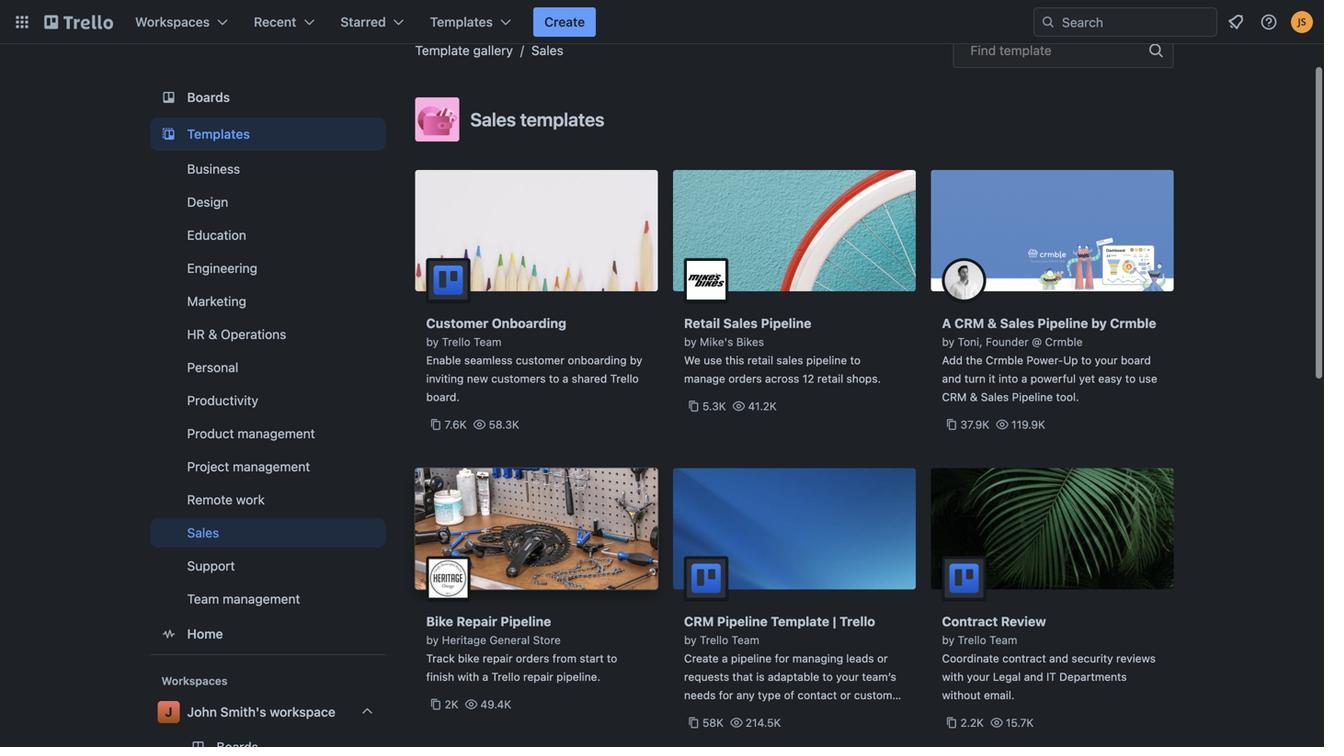 Task type: locate. For each thing, give the bounding box(es) containing it.
find template
[[971, 43, 1052, 58]]

a
[[563, 373, 569, 385], [1022, 373, 1028, 385], [722, 653, 728, 666], [483, 671, 489, 684]]

by up requests
[[684, 634, 697, 647]]

1 horizontal spatial trello team image
[[942, 557, 987, 601]]

for
[[775, 653, 790, 666], [719, 690, 734, 702]]

trello team image
[[426, 259, 471, 303]]

repair down from
[[523, 671, 554, 684]]

home image
[[158, 624, 180, 646]]

pipeline inside retail sales pipeline by mike's bikes we use this retail sales pipeline to manage orders across 12 retail shops.
[[761, 316, 812, 331]]

retail right 12 at the right of the page
[[818, 373, 844, 385]]

customers
[[491, 373, 546, 385]]

bikes
[[737, 336, 764, 349]]

for left any
[[719, 690, 734, 702]]

product management
[[187, 426, 315, 442]]

2k
[[445, 699, 459, 712]]

by up we
[[684, 336, 697, 349]]

0 vertical spatial orders
[[729, 373, 762, 385]]

pipeline inside retail sales pipeline by mike's bikes we use this retail sales pipeline to manage orders across 12 retail shops.
[[807, 354, 847, 367]]

0 vertical spatial crmble
[[1111, 316, 1157, 331]]

1 with from the left
[[458, 671, 479, 684]]

team inside the contract review by trello team coordinate contract and security reviews with your legal and it departments without email.
[[990, 634, 1018, 647]]

with inside bike repair pipeline by heritage general store track bike repair orders from start to finish with a trello repair pipeline.
[[458, 671, 479, 684]]

1 vertical spatial repair
[[523, 671, 554, 684]]

a inside customer onboarding by trello team enable seamless customer onboarding by inviting new customers to a shared trello board.
[[563, 373, 569, 385]]

by inside the contract review by trello team coordinate contract and security reviews with your legal and it departments without email.
[[942, 634, 955, 647]]

0 vertical spatial customer
[[516, 354, 565, 367]]

58.3k
[[489, 419, 520, 431]]

1 trello team image from the left
[[684, 557, 729, 601]]

1 horizontal spatial use
[[1139, 373, 1158, 385]]

to inside retail sales pipeline by mike's bikes we use this retail sales pipeline to manage orders across 12 retail shops.
[[851, 354, 861, 367]]

to up shops.
[[851, 354, 861, 367]]

template down templates dropdown button
[[415, 43, 470, 58]]

by inside retail sales pipeline by mike's bikes we use this retail sales pipeline to manage orders across 12 retail shops.
[[684, 336, 697, 349]]

heritage general store image
[[426, 557, 471, 601]]

pipeline up 12 at the right of the page
[[807, 354, 847, 367]]

workspaces
[[135, 14, 210, 29], [161, 675, 228, 688]]

your down coordinate
[[967, 671, 990, 684]]

0 horizontal spatial create
[[545, 14, 585, 29]]

0 horizontal spatial and
[[942, 373, 962, 385]]

a left shared
[[563, 373, 569, 385]]

1 horizontal spatial crmble
[[1046, 336, 1083, 349]]

1 horizontal spatial retail
[[818, 373, 844, 385]]

0 vertical spatial templates
[[430, 14, 493, 29]]

starred button
[[330, 7, 416, 37]]

1 vertical spatial create
[[684, 653, 719, 666]]

up
[[1064, 354, 1079, 367]]

workspaces up board image
[[135, 14, 210, 29]]

template left |
[[771, 615, 830, 630]]

hr & operations link
[[150, 320, 386, 350]]

by inside crm pipeline template | trello by trello team create a pipeline for managing leads or requests that is adaptable to your team's needs for any type of contact or customer relationship management.
[[684, 634, 697, 647]]

john smith (johnsmith38824343) image
[[1292, 11, 1314, 33]]

by right onboarding
[[630, 354, 643, 367]]

repair down the general
[[483, 653, 513, 666]]

templates inside dropdown button
[[430, 14, 493, 29]]

2 horizontal spatial and
[[1050, 653, 1069, 666]]

adaptable
[[768, 671, 820, 684]]

work
[[236, 493, 265, 508]]

0 vertical spatial crm
[[955, 316, 985, 331]]

it
[[989, 373, 996, 385]]

j
[[165, 705, 173, 720]]

41.2k
[[748, 400, 777, 413]]

crmble up board
[[1111, 316, 1157, 331]]

1 horizontal spatial orders
[[729, 373, 762, 385]]

a up requests
[[722, 653, 728, 666]]

1 vertical spatial pipeline
[[731, 653, 772, 666]]

product
[[187, 426, 234, 442]]

customer up customers
[[516, 354, 565, 367]]

1 horizontal spatial repair
[[523, 671, 554, 684]]

starred
[[341, 14, 386, 29]]

2 vertical spatial crmble
[[986, 354, 1024, 367]]

departments
[[1060, 671, 1127, 684]]

0 vertical spatial use
[[704, 354, 723, 367]]

yet
[[1080, 373, 1096, 385]]

by down contract
[[942, 634, 955, 647]]

crm
[[955, 316, 985, 331], [942, 391, 967, 404], [684, 615, 714, 630]]

or up team's
[[878, 653, 888, 666]]

1 horizontal spatial create
[[684, 653, 719, 666]]

crm up requests
[[684, 615, 714, 630]]

15.7k
[[1006, 717, 1034, 730]]

engineering
[[187, 261, 258, 276]]

for up 'adaptable'
[[775, 653, 790, 666]]

create button
[[534, 7, 596, 37]]

management
[[238, 426, 315, 442], [233, 460, 310, 475], [223, 592, 300, 607]]

214.5k
[[746, 717, 781, 730]]

primary element
[[0, 0, 1325, 44]]

customer down team's
[[854, 690, 903, 702]]

toni,
[[958, 336, 983, 349]]

1 vertical spatial use
[[1139, 373, 1158, 385]]

0 vertical spatial and
[[942, 373, 962, 385]]

use down board
[[1139, 373, 1158, 385]]

with down bike
[[458, 671, 479, 684]]

workspace
[[270, 705, 336, 720]]

to inside bike repair pipeline by heritage general store track bike repair orders from start to finish with a trello repair pipeline.
[[607, 653, 618, 666]]

start
[[580, 653, 604, 666]]

your up easy
[[1095, 354, 1118, 367]]

2 vertical spatial management
[[223, 592, 300, 607]]

sales up founder
[[1001, 316, 1035, 331]]

crm down turn
[[942, 391, 967, 404]]

1 horizontal spatial &
[[970, 391, 978, 404]]

1 vertical spatial template
[[771, 615, 830, 630]]

by down bike
[[426, 634, 439, 647]]

template
[[1000, 43, 1052, 58]]

2 with from the left
[[942, 671, 964, 684]]

remote
[[187, 493, 233, 508]]

templates up template gallery
[[430, 14, 493, 29]]

workspaces up john
[[161, 675, 228, 688]]

with up the without at bottom
[[942, 671, 964, 684]]

hr & operations
[[187, 327, 286, 342]]

team down review
[[990, 634, 1018, 647]]

management inside product management link
[[238, 426, 315, 442]]

to
[[851, 354, 861, 367], [1082, 354, 1092, 367], [549, 373, 560, 385], [1126, 373, 1136, 385], [607, 653, 618, 666], [823, 671, 833, 684]]

0 horizontal spatial your
[[836, 671, 859, 684]]

sales
[[777, 354, 804, 367]]

2 horizontal spatial crmble
[[1111, 316, 1157, 331]]

1 vertical spatial management
[[233, 460, 310, 475]]

0 vertical spatial create
[[545, 14, 585, 29]]

design
[[187, 195, 228, 210]]

search image
[[1041, 15, 1056, 29]]

2 vertical spatial and
[[1024, 671, 1044, 684]]

workspaces inside dropdown button
[[135, 14, 210, 29]]

pipeline inside bike repair pipeline by heritage general store track bike repair orders from start to finish with a trello repair pipeline.
[[501, 615, 551, 630]]

and inside a crm & sales pipeline by crmble by toni, founder @ crmble add the crmble power-up to your board and turn it into a powerful yet easy to use crm & sales pipeline tool.
[[942, 373, 962, 385]]

trello inside bike repair pipeline by heritage general store track bike repair orders from start to finish with a trello repair pipeline.
[[492, 671, 520, 684]]

template gallery link
[[415, 43, 513, 58]]

customer inside crm pipeline template | trello by trello team create a pipeline for managing leads or requests that is adaptable to your team's needs for any type of contact or customer relationship management.
[[854, 690, 903, 702]]

|
[[833, 615, 837, 630]]

trello right |
[[840, 615, 876, 630]]

crmble down founder
[[986, 354, 1024, 367]]

1 horizontal spatial with
[[942, 671, 964, 684]]

1 horizontal spatial sales link
[[532, 43, 564, 58]]

2 vertical spatial crm
[[684, 615, 714, 630]]

sales link
[[532, 43, 564, 58], [150, 519, 386, 548]]

bike
[[458, 653, 480, 666]]

templates up business
[[187, 126, 250, 142]]

orders down store
[[516, 653, 550, 666]]

tool.
[[1057, 391, 1080, 404]]

pipeline inside crm pipeline template | trello by trello team create a pipeline for managing leads or requests that is adaptable to your team's needs for any type of contact or customer relationship management.
[[717, 615, 768, 630]]

without
[[942, 690, 981, 702]]

Find template field
[[954, 33, 1174, 68]]

trello up 49.4k
[[492, 671, 520, 684]]

& up founder
[[988, 316, 997, 331]]

0 horizontal spatial with
[[458, 671, 479, 684]]

retail down bikes
[[748, 354, 774, 367]]

sales link up support link
[[150, 519, 386, 548]]

trello team image
[[684, 557, 729, 601], [942, 557, 987, 601]]

sales link down create button
[[532, 43, 564, 58]]

a inside crm pipeline template | trello by trello team create a pipeline for managing leads or requests that is adaptable to your team's needs for any type of contact or customer relationship management.
[[722, 653, 728, 666]]

bike repair pipeline by heritage general store track bike repair orders from start to finish with a trello repair pipeline.
[[426, 615, 618, 684]]

template board image
[[158, 123, 180, 145]]

sales up bikes
[[724, 316, 758, 331]]

management down support link
[[223, 592, 300, 607]]

orders down this
[[729, 373, 762, 385]]

and up it
[[1050, 653, 1069, 666]]

your
[[1095, 354, 1118, 367], [836, 671, 859, 684], [967, 671, 990, 684]]

or
[[878, 653, 888, 666], [841, 690, 851, 702]]

and down 'add'
[[942, 373, 962, 385]]

2 horizontal spatial your
[[1095, 354, 1118, 367]]

1 horizontal spatial templates
[[430, 14, 493, 29]]

crm up toni,
[[955, 316, 985, 331]]

workspaces button
[[124, 7, 239, 37]]

board.
[[426, 391, 460, 404]]

founder
[[986, 336, 1029, 349]]

or right contact
[[841, 690, 851, 702]]

bike
[[426, 615, 454, 630]]

2 trello team image from the left
[[942, 557, 987, 601]]

1 horizontal spatial customer
[[854, 690, 903, 702]]

1 vertical spatial or
[[841, 690, 851, 702]]

1 vertical spatial for
[[719, 690, 734, 702]]

0 vertical spatial or
[[878, 653, 888, 666]]

team up seamless
[[474, 336, 502, 349]]

crmble up up
[[1046, 336, 1083, 349]]

template
[[415, 43, 470, 58], [771, 615, 830, 630]]

to down managing
[[823, 671, 833, 684]]

manage
[[684, 373, 726, 385]]

pipeline
[[761, 316, 812, 331], [1038, 316, 1089, 331], [1012, 391, 1053, 404], [501, 615, 551, 630], [717, 615, 768, 630]]

that
[[733, 671, 753, 684]]

to right start
[[607, 653, 618, 666]]

5.3k
[[703, 400, 726, 413]]

0 horizontal spatial use
[[704, 354, 723, 367]]

crm pipeline template | trello by trello team create a pipeline for managing leads or requests that is adaptable to your team's needs for any type of contact or customer relationship management.
[[684, 615, 903, 721]]

0 horizontal spatial customer
[[516, 354, 565, 367]]

to left shared
[[549, 373, 560, 385]]

project management
[[187, 460, 310, 475]]

0 horizontal spatial templates
[[187, 126, 250, 142]]

use
[[704, 354, 723, 367], [1139, 373, 1158, 385]]

0 horizontal spatial trello team image
[[684, 557, 729, 601]]

customer inside customer onboarding by trello team enable seamless customer onboarding by inviting new customers to a shared trello board.
[[516, 354, 565, 367]]

0 horizontal spatial template
[[415, 43, 470, 58]]

mike's bikes image
[[684, 259, 729, 303]]

trello up coordinate
[[958, 634, 987, 647]]

0 vertical spatial for
[[775, 653, 790, 666]]

pipeline up that
[[731, 653, 772, 666]]

templates inside 'link'
[[187, 126, 250, 142]]

your down leads
[[836, 671, 859, 684]]

& down turn
[[970, 391, 978, 404]]

0 horizontal spatial sales link
[[150, 519, 386, 548]]

sales right sales icon
[[471, 109, 516, 130]]

0 horizontal spatial pipeline
[[731, 653, 772, 666]]

1 horizontal spatial or
[[878, 653, 888, 666]]

0 horizontal spatial or
[[841, 690, 851, 702]]

needs
[[684, 690, 716, 702]]

12
[[803, 373, 815, 385]]

management inside team management link
[[223, 592, 300, 607]]

1 vertical spatial orders
[[516, 653, 550, 666]]

0 vertical spatial management
[[238, 426, 315, 442]]

of
[[784, 690, 795, 702]]

0 vertical spatial pipeline
[[807, 354, 847, 367]]

productivity link
[[150, 386, 386, 416]]

0 notifications image
[[1225, 11, 1247, 33]]

this
[[726, 354, 745, 367]]

0 horizontal spatial repair
[[483, 653, 513, 666]]

templates
[[520, 109, 605, 130]]

use down mike's
[[704, 354, 723, 367]]

0 horizontal spatial crmble
[[986, 354, 1024, 367]]

1 vertical spatial customer
[[854, 690, 903, 702]]

1 horizontal spatial template
[[771, 615, 830, 630]]

0 vertical spatial workspaces
[[135, 14, 210, 29]]

templates
[[430, 14, 493, 29], [187, 126, 250, 142]]

0 horizontal spatial orders
[[516, 653, 550, 666]]

team up that
[[732, 634, 760, 647]]

by
[[1092, 316, 1107, 331], [426, 336, 439, 349], [684, 336, 697, 349], [942, 336, 955, 349], [630, 354, 643, 367], [426, 634, 439, 647], [684, 634, 697, 647], [942, 634, 955, 647]]

any
[[737, 690, 755, 702]]

a
[[942, 316, 952, 331]]

and left it
[[1024, 671, 1044, 684]]

1 horizontal spatial your
[[967, 671, 990, 684]]

management down productivity link
[[238, 426, 315, 442]]

sales down it
[[981, 391, 1009, 404]]

general
[[490, 634, 530, 647]]

pipeline up the sales
[[761, 316, 812, 331]]

a up 49.4k
[[483, 671, 489, 684]]

smith's
[[220, 705, 266, 720]]

pipeline up the general
[[501, 615, 551, 630]]

boards
[[187, 90, 230, 105]]

from
[[553, 653, 577, 666]]

1 vertical spatial templates
[[187, 126, 250, 142]]

pipeline up that
[[717, 615, 768, 630]]

1 horizontal spatial pipeline
[[807, 354, 847, 367]]

management inside project management link
[[233, 460, 310, 475]]

contract
[[1003, 653, 1047, 666]]

remote work
[[187, 493, 265, 508]]

& right hr
[[208, 327, 217, 342]]

business link
[[150, 155, 386, 184]]

a right into
[[1022, 373, 1028, 385]]

0 horizontal spatial retail
[[748, 354, 774, 367]]

management down product management link
[[233, 460, 310, 475]]

power-
[[1027, 354, 1064, 367]]

board image
[[158, 86, 180, 109]]



Task type: describe. For each thing, give the bounding box(es) containing it.
team management link
[[150, 585, 386, 615]]

use inside a crm & sales pipeline by crmble by toni, founder @ crmble add the crmble power-up to your board and turn it into a powerful yet easy to use crm & sales pipeline tool.
[[1139, 373, 1158, 385]]

team inside customer onboarding by trello team enable seamless customer onboarding by inviting new customers to a shared trello board.
[[474, 336, 502, 349]]

0 horizontal spatial for
[[719, 690, 734, 702]]

0 horizontal spatial &
[[208, 327, 217, 342]]

trello down onboarding
[[611, 373, 639, 385]]

0 vertical spatial template
[[415, 43, 470, 58]]

into
[[999, 373, 1019, 385]]

1 vertical spatial crm
[[942, 391, 967, 404]]

email.
[[984, 690, 1015, 702]]

orders inside bike repair pipeline by heritage general store track bike repair orders from start to finish with a trello repair pipeline.
[[516, 653, 550, 666]]

with inside the contract review by trello team coordinate contract and security reviews with your legal and it departments without email.
[[942, 671, 964, 684]]

58k
[[703, 717, 724, 730]]

management for team management
[[223, 592, 300, 607]]

managing
[[793, 653, 844, 666]]

sales inside retail sales pipeline by mike's bikes we use this retail sales pipeline to manage orders across 12 retail shops.
[[724, 316, 758, 331]]

create inside crm pipeline template | trello by trello team create a pipeline for managing leads or requests that is adaptable to your team's needs for any type of contact or customer relationship management.
[[684, 653, 719, 666]]

customer
[[426, 316, 489, 331]]

relationship
[[684, 708, 745, 721]]

shared
[[572, 373, 607, 385]]

pipeline inside crm pipeline template | trello by trello team create a pipeline for managing leads or requests that is adaptable to your team's needs for any type of contact or customer relationship management.
[[731, 653, 772, 666]]

0 vertical spatial sales link
[[532, 43, 564, 58]]

your inside the contract review by trello team coordinate contract and security reviews with your legal and it departments without email.
[[967, 671, 990, 684]]

recent button
[[243, 7, 326, 37]]

7.6k
[[445, 419, 467, 431]]

1 vertical spatial retail
[[818, 373, 844, 385]]

marketing
[[187, 294, 246, 309]]

sales down create button
[[532, 43, 564, 58]]

crm inside crm pipeline template | trello by trello team create a pipeline for managing leads or requests that is adaptable to your team's needs for any type of contact or customer relationship management.
[[684, 615, 714, 630]]

reviews
[[1117, 653, 1156, 666]]

1 horizontal spatial for
[[775, 653, 790, 666]]

home link
[[150, 618, 386, 651]]

trello inside the contract review by trello team coordinate contract and security reviews with your legal and it departments without email.
[[958, 634, 987, 647]]

retail
[[684, 316, 720, 331]]

sales icon image
[[415, 98, 460, 142]]

to down board
[[1126, 373, 1136, 385]]

type
[[758, 690, 781, 702]]

across
[[765, 373, 800, 385]]

back to home image
[[44, 7, 113, 37]]

trello down customer
[[442, 336, 471, 349]]

turn
[[965, 373, 986, 385]]

is
[[756, 671, 765, 684]]

it
[[1047, 671, 1057, 684]]

mike's
[[700, 336, 734, 349]]

pipeline.
[[557, 671, 601, 684]]

open information menu image
[[1260, 13, 1279, 31]]

orders inside retail sales pipeline by mike's bikes we use this retail sales pipeline to manage orders across 12 retail shops.
[[729, 373, 762, 385]]

recent
[[254, 14, 296, 29]]

0 vertical spatial retail
[[748, 354, 774, 367]]

use inside retail sales pipeline by mike's bikes we use this retail sales pipeline to manage orders across 12 retail shops.
[[704, 354, 723, 367]]

contract
[[942, 615, 998, 630]]

0 vertical spatial repair
[[483, 653, 513, 666]]

toni, founder @ crmble image
[[942, 259, 987, 303]]

create inside button
[[545, 14, 585, 29]]

trello team image for crm
[[684, 557, 729, 601]]

by inside bike repair pipeline by heritage general store track bike repair orders from start to finish with a trello repair pipeline.
[[426, 634, 439, 647]]

trello up requests
[[700, 634, 729, 647]]

team management
[[187, 592, 300, 607]]

coordinate
[[942, 653, 1000, 666]]

new
[[467, 373, 488, 385]]

by up easy
[[1092, 316, 1107, 331]]

seamless
[[464, 354, 513, 367]]

trello team image for contract
[[942, 557, 987, 601]]

49.4k
[[481, 699, 512, 712]]

team's
[[862, 671, 897, 684]]

john smith's workspace
[[187, 705, 336, 720]]

team inside crm pipeline template | trello by trello team create a pipeline for managing leads or requests that is adaptable to your team's needs for any type of contact or customer relationship management.
[[732, 634, 760, 647]]

template gallery
[[415, 43, 513, 58]]

onboarding
[[492, 316, 567, 331]]

1 horizontal spatial and
[[1024, 671, 1044, 684]]

engineering link
[[150, 254, 386, 283]]

support
[[187, 559, 235, 574]]

product management link
[[150, 419, 386, 449]]

leads
[[847, 653, 875, 666]]

2.2k
[[961, 717, 984, 730]]

1 vertical spatial crmble
[[1046, 336, 1083, 349]]

pipeline down powerful
[[1012, 391, 1053, 404]]

119.9k
[[1012, 419, 1046, 431]]

Search field
[[1056, 8, 1217, 36]]

marketing link
[[150, 287, 386, 316]]

heritage
[[442, 634, 487, 647]]

1 vertical spatial sales link
[[150, 519, 386, 548]]

contact
[[798, 690, 837, 702]]

your inside a crm & sales pipeline by crmble by toni, founder @ crmble add the crmble power-up to your board and turn it into a powerful yet easy to use crm & sales pipeline tool.
[[1095, 354, 1118, 367]]

to right up
[[1082, 354, 1092, 367]]

support link
[[150, 552, 386, 581]]

requests
[[684, 671, 730, 684]]

37.9k
[[961, 419, 990, 431]]

review
[[1002, 615, 1047, 630]]

remote work link
[[150, 486, 386, 515]]

design link
[[150, 188, 386, 217]]

we
[[684, 354, 701, 367]]

inviting
[[426, 373, 464, 385]]

a inside bike repair pipeline by heritage general store track bike repair orders from start to finish with a trello repair pipeline.
[[483, 671, 489, 684]]

your inside crm pipeline template | trello by trello team create a pipeline for managing leads or requests that is adaptable to your team's needs for any type of contact or customer relationship management.
[[836, 671, 859, 684]]

operations
[[221, 327, 286, 342]]

project management link
[[150, 453, 386, 482]]

pipeline up @
[[1038, 316, 1089, 331]]

productivity
[[187, 393, 259, 408]]

management for project management
[[233, 460, 310, 475]]

a crm & sales pipeline by crmble by toni, founder @ crmble add the crmble power-up to your board and turn it into a powerful yet easy to use crm & sales pipeline tool.
[[942, 316, 1158, 404]]

by up enable
[[426, 336, 439, 349]]

sales down 'remote'
[[187, 526, 219, 541]]

1 vertical spatial workspaces
[[161, 675, 228, 688]]

2 horizontal spatial &
[[988, 316, 997, 331]]

easy
[[1099, 373, 1123, 385]]

to inside customer onboarding by trello team enable seamless customer onboarding by inviting new customers to a shared trello board.
[[549, 373, 560, 385]]

home
[[187, 627, 223, 642]]

finish
[[426, 671, 455, 684]]

gallery
[[473, 43, 513, 58]]

john
[[187, 705, 217, 720]]

a inside a crm & sales pipeline by crmble by toni, founder @ crmble add the crmble power-up to your board and turn it into a powerful yet easy to use crm & sales pipeline tool.
[[1022, 373, 1028, 385]]

management for product management
[[238, 426, 315, 442]]

education link
[[150, 221, 386, 250]]

powerful
[[1031, 373, 1076, 385]]

track
[[426, 653, 455, 666]]

personal
[[187, 360, 238, 375]]

sales templates
[[471, 109, 605, 130]]

security
[[1072, 653, 1114, 666]]

to inside crm pipeline template | trello by trello team create a pipeline for managing leads or requests that is adaptable to your team's needs for any type of contact or customer relationship management.
[[823, 671, 833, 684]]

team down support
[[187, 592, 219, 607]]

1 vertical spatial and
[[1050, 653, 1069, 666]]

template inside crm pipeline template | trello by trello team create a pipeline for managing leads or requests that is adaptable to your team's needs for any type of contact or customer relationship management.
[[771, 615, 830, 630]]

repair
[[457, 615, 498, 630]]

by down a
[[942, 336, 955, 349]]

add
[[942, 354, 963, 367]]



Task type: vqa. For each thing, say whether or not it's contained in the screenshot.
repair to the top
yes



